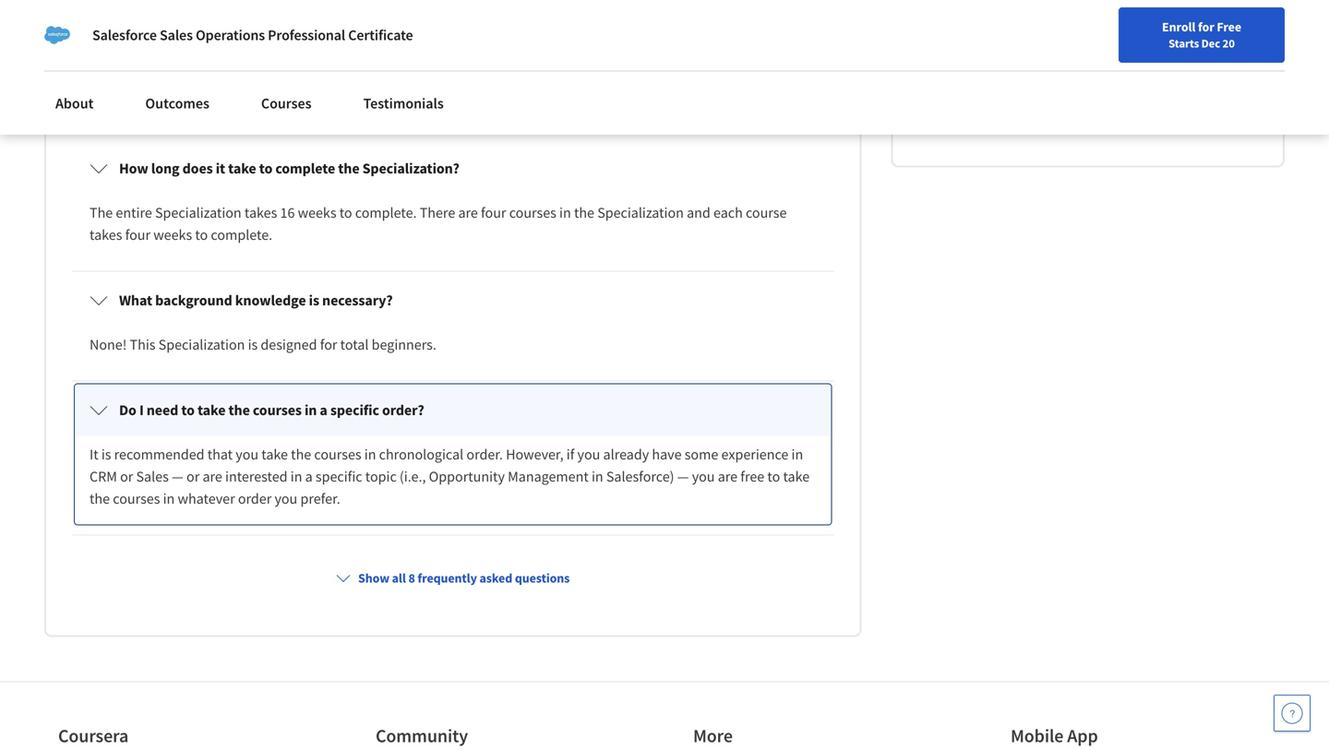 Task type: describe. For each thing, give the bounding box(es) containing it.
order
[[238, 490, 272, 508]]

0 vertical spatial weeks
[[298, 204, 337, 222]]

sales inside the it is recommended that you take the courses in chronological order. however, if you already have some experience in crm or sales — or are interested in a specific topic (i.e., opportunity management in salesforce) — you are free to take the courses in whatever order you prefer.
[[136, 468, 169, 486]]

frequently
[[418, 570, 477, 587]]

enroll for free starts dec 20
[[1163, 18, 1242, 51]]

mobile
[[1011, 725, 1064, 748]]

outcomes
[[145, 94, 210, 113]]

do i need to take the courses in a specific order? button
[[75, 385, 831, 436]]

about link
[[44, 83, 105, 124]]

courses inside dropdown button
[[253, 401, 302, 420]]

do i need to take the courses in a specific order?
[[119, 401, 424, 420]]

knowledge
[[235, 291, 306, 310]]

2 or from the left
[[187, 468, 200, 486]]

show
[[358, 570, 390, 587]]

1 — from the left
[[172, 468, 184, 486]]

management
[[508, 468, 589, 486]]

to right "16"
[[340, 204, 352, 222]]

it
[[90, 445, 98, 464]]

specific inside the it is recommended that you take the courses in chronological order. however, if you already have some experience in crm or sales — or are interested in a specific topic (i.e., opportunity management in salesforce) — you are free to take the courses in whatever order you prefer.
[[316, 468, 362, 486]]

what background knowledge is necessary? button
[[75, 275, 831, 326]]

coursera
[[58, 725, 129, 748]]

0 vertical spatial sales
[[160, 26, 193, 44]]

all
[[392, 570, 406, 587]]

in inside the entire specialization takes 16 weeks to complete. there are four courses in the specialization and each course takes four weeks to complete.
[[560, 204, 571, 222]]

20
[[1223, 36, 1235, 51]]

show all 8 frequently asked questions button
[[329, 562, 577, 595]]

for inside 'collapsed' list
[[320, 336, 337, 354]]

beginners.
[[372, 336, 437, 354]]

total
[[340, 336, 369, 354]]

show all 8 frequently asked questions
[[358, 570, 570, 587]]

free
[[741, 468, 765, 486]]

you right if
[[578, 445, 601, 464]]

specialization?
[[363, 159, 460, 178]]

you down some
[[692, 468, 715, 486]]

how long does it take to complete the specialization? button
[[75, 143, 831, 194]]

outcomes link
[[134, 83, 221, 124]]

testimonials
[[363, 94, 444, 113]]

chronological
[[379, 445, 464, 464]]

0 horizontal spatial takes
[[90, 226, 122, 244]]

specialization for none! this specialization is designed for total beginners.
[[158, 336, 245, 354]]

to inside the it is recommended that you take the courses in chronological order. however, if you already have some experience in crm or sales — or are interested in a specific topic (i.e., opportunity management in salesforce) — you are free to take the courses in whatever order you prefer.
[[768, 468, 781, 486]]

order?
[[382, 401, 424, 420]]

designed
[[261, 336, 317, 354]]

does
[[182, 159, 213, 178]]

free
[[1217, 18, 1242, 35]]

collapsed list
[[68, 136, 838, 751]]

dec
[[1202, 36, 1221, 51]]

0 horizontal spatial weeks
[[154, 226, 192, 244]]

coursera image
[[22, 15, 139, 45]]

it
[[216, 159, 225, 178]]

entire
[[116, 204, 152, 222]]

about
[[55, 94, 94, 113]]

what
[[119, 291, 152, 310]]

16
[[280, 204, 295, 222]]

salesforce
[[92, 26, 157, 44]]

a inside the it is recommended that you take the courses in chronological order. however, if you already have some experience in crm or sales — or are interested in a specific topic (i.e., opportunity management in salesforce) — you are free to take the courses in whatever order you prefer.
[[305, 468, 313, 486]]

to inside "how long does it take to complete the specialization?" dropdown button
[[259, 159, 273, 178]]

enroll
[[1163, 18, 1196, 35]]

mobile app
[[1011, 725, 1099, 748]]

complete
[[275, 159, 335, 178]]

and
[[687, 204, 711, 222]]

1 horizontal spatial complete.
[[355, 204, 417, 222]]

questions inside show all 8 frequently asked questions dropdown button
[[515, 570, 570, 587]]

certificate
[[348, 26, 413, 44]]

for inside enroll for free starts dec 20
[[1199, 18, 1215, 35]]

salesforce sales operations professional certificate
[[92, 26, 413, 44]]

courses link
[[250, 83, 323, 124]]

1 or from the left
[[120, 468, 133, 486]]

frequently
[[44, 50, 164, 82]]

the
[[90, 204, 113, 222]]

if
[[567, 445, 575, 464]]

a inside dropdown button
[[320, 401, 328, 420]]

1 horizontal spatial takes
[[245, 204, 277, 222]]

courses up prefer.
[[314, 445, 362, 464]]

course
[[746, 204, 787, 222]]

(i.e.,
[[400, 468, 426, 486]]

order.
[[467, 445, 503, 464]]

0 horizontal spatial are
[[203, 468, 222, 486]]



Task type: vqa. For each thing, say whether or not it's contained in the screenshot.
are within The entire Specialization takes 16 weeks to complete. There are four courses in the Specialization and each course takes four weeks to complete.
yes



Task type: locate. For each thing, give the bounding box(es) containing it.
community
[[376, 725, 468, 748]]

four
[[481, 204, 506, 222], [125, 226, 151, 244]]

1 horizontal spatial for
[[1199, 18, 1215, 35]]

show notifications image
[[1115, 23, 1137, 45]]

specialization
[[155, 204, 242, 222], [598, 204, 684, 222], [158, 336, 245, 354]]

courses
[[261, 94, 312, 113]]

2 vertical spatial is
[[101, 445, 111, 464]]

1 vertical spatial sales
[[136, 468, 169, 486]]

sales up the frequently asked questions
[[160, 26, 193, 44]]

1 vertical spatial asked
[[480, 570, 513, 587]]

2 horizontal spatial are
[[718, 468, 738, 486]]

1 horizontal spatial four
[[481, 204, 506, 222]]

take up that
[[198, 401, 226, 420]]

specific
[[330, 401, 379, 420], [316, 468, 362, 486]]

complete.
[[355, 204, 417, 222], [211, 226, 273, 244]]

topic
[[365, 468, 397, 486]]

1 horizontal spatial —
[[677, 468, 689, 486]]

crm
[[90, 468, 117, 486]]

1 vertical spatial questions
[[515, 570, 570, 587]]

recommended
[[114, 445, 205, 464]]

1 horizontal spatial is
[[248, 336, 258, 354]]

1 horizontal spatial asked
[[480, 570, 513, 587]]

complete. down specialization?
[[355, 204, 417, 222]]

starts
[[1169, 36, 1200, 51]]

the
[[338, 159, 360, 178], [574, 204, 595, 222], [229, 401, 250, 420], [291, 445, 311, 464], [90, 490, 110, 508]]

app
[[1068, 725, 1099, 748]]

1 horizontal spatial questions
[[515, 570, 570, 587]]

0 horizontal spatial four
[[125, 226, 151, 244]]

sales
[[160, 26, 193, 44], [136, 468, 169, 486]]

0 horizontal spatial is
[[101, 445, 111, 464]]

are inside the entire specialization takes 16 weeks to complete. there are four courses in the specialization and each course takes four weeks to complete.
[[458, 204, 478, 222]]

testimonials link
[[352, 83, 455, 124]]

0 vertical spatial a
[[320, 401, 328, 420]]

specific inside dropdown button
[[330, 401, 379, 420]]

1 vertical spatial specific
[[316, 468, 362, 486]]

1 horizontal spatial are
[[458, 204, 478, 222]]

questions
[[239, 50, 347, 82], [515, 570, 570, 587]]

to inside do i need to take the courses in a specific order? dropdown button
[[181, 401, 195, 420]]

1 horizontal spatial weeks
[[298, 204, 337, 222]]

do
[[119, 401, 137, 420]]

professional
[[268, 26, 345, 44]]

take right free
[[783, 468, 810, 486]]

asked
[[169, 50, 234, 82], [480, 570, 513, 587]]

0 vertical spatial specific
[[330, 401, 379, 420]]

asked inside dropdown button
[[480, 570, 513, 587]]

weeks right "16"
[[298, 204, 337, 222]]

0 vertical spatial for
[[1199, 18, 1215, 35]]

are up whatever
[[203, 468, 222, 486]]

for up dec
[[1199, 18, 1215, 35]]

1 vertical spatial is
[[248, 336, 258, 354]]

to
[[259, 159, 273, 178], [340, 204, 352, 222], [195, 226, 208, 244], [181, 401, 195, 420], [768, 468, 781, 486]]

you
[[236, 445, 259, 464], [578, 445, 601, 464], [692, 468, 715, 486], [275, 490, 298, 508]]

2 — from the left
[[677, 468, 689, 486]]

specific up prefer.
[[316, 468, 362, 486]]

None search field
[[263, 12, 568, 48]]

for left total
[[320, 336, 337, 354]]

how long does it take to complete the specialization?
[[119, 159, 460, 178]]

specialization down does
[[155, 204, 242, 222]]

or right crm
[[120, 468, 133, 486]]

— down recommended on the left
[[172, 468, 184, 486]]

is inside the it is recommended that you take the courses in chronological order. however, if you already have some experience in crm or sales — or are interested in a specific topic (i.e., opportunity management in salesforce) — you are free to take the courses in whatever order you prefer.
[[101, 445, 111, 464]]

this
[[130, 336, 156, 354]]

to up 'background'
[[195, 226, 208, 244]]

i
[[139, 401, 144, 420]]

the inside the entire specialization takes 16 weeks to complete. there are four courses in the specialization and each course takes four weeks to complete.
[[574, 204, 595, 222]]

interested
[[225, 468, 288, 486]]

0 horizontal spatial questions
[[239, 50, 347, 82]]

is right it
[[101, 445, 111, 464]]

courses
[[509, 204, 557, 222], [253, 401, 302, 420], [314, 445, 362, 464], [113, 490, 160, 508]]

takes down the
[[90, 226, 122, 244]]

salesforce image
[[44, 22, 70, 48]]

a
[[320, 401, 328, 420], [305, 468, 313, 486]]

long
[[151, 159, 180, 178]]

help center image
[[1282, 703, 1304, 725]]

have
[[652, 445, 682, 464]]

0 vertical spatial questions
[[239, 50, 347, 82]]

1 vertical spatial weeks
[[154, 226, 192, 244]]

is for specialization
[[248, 336, 258, 354]]

to left complete
[[259, 159, 273, 178]]

prefer.
[[301, 490, 340, 508]]

is inside 'dropdown button'
[[309, 291, 319, 310]]

experience
[[722, 445, 789, 464]]

some
[[685, 445, 719, 464]]

none!
[[90, 336, 127, 354]]

need
[[147, 401, 178, 420]]

what background knowledge is necessary?
[[119, 291, 393, 310]]

take up interested
[[262, 445, 288, 464]]

specialization left and
[[598, 204, 684, 222]]

salesforce)
[[607, 468, 675, 486]]

1 horizontal spatial a
[[320, 401, 328, 420]]

none! this specialization is designed for total beginners.
[[90, 336, 440, 354]]

you right order
[[275, 490, 298, 508]]

specialization for the entire specialization takes 16 weeks to complete. there are four courses in the specialization and each course takes four weeks to complete.
[[155, 204, 242, 222]]

asked down operations
[[169, 50, 234, 82]]

are right there in the top of the page
[[458, 204, 478, 222]]

or up whatever
[[187, 468, 200, 486]]

2 horizontal spatial is
[[309, 291, 319, 310]]

necessary?
[[322, 291, 393, 310]]

it is recommended that you take the courses in chronological order. however, if you already have some experience in crm or sales — or are interested in a specific topic (i.e., opportunity management in salesforce) — you are free to take the courses in whatever order you prefer.
[[90, 445, 813, 508]]

you up interested
[[236, 445, 259, 464]]

frequently asked questions
[[44, 50, 347, 82]]

specific left "order?" on the left bottom of page
[[330, 401, 379, 420]]

courses down crm
[[113, 490, 160, 508]]

or
[[120, 468, 133, 486], [187, 468, 200, 486]]

1 vertical spatial for
[[320, 336, 337, 354]]

courses inside the entire specialization takes 16 weeks to complete. there are four courses in the specialization and each course takes four weeks to complete.
[[509, 204, 557, 222]]

1 vertical spatial four
[[125, 226, 151, 244]]

take right it
[[228, 159, 256, 178]]

0 horizontal spatial —
[[172, 468, 184, 486]]

four down 'entire'
[[125, 226, 151, 244]]

complete. up what background knowledge is necessary?
[[211, 226, 273, 244]]

background
[[155, 291, 232, 310]]

takes
[[245, 204, 277, 222], [90, 226, 122, 244]]

however,
[[506, 445, 564, 464]]

in inside dropdown button
[[305, 401, 317, 420]]

a left "order?" on the left bottom of page
[[320, 401, 328, 420]]

is for knowledge
[[309, 291, 319, 310]]

four right there in the top of the page
[[481, 204, 506, 222]]

0 horizontal spatial for
[[320, 336, 337, 354]]

0 horizontal spatial or
[[120, 468, 133, 486]]

more
[[693, 725, 733, 748]]

courses down designed
[[253, 401, 302, 420]]

how
[[119, 159, 148, 178]]

0 vertical spatial is
[[309, 291, 319, 310]]

— down have
[[677, 468, 689, 486]]

for
[[1199, 18, 1215, 35], [320, 336, 337, 354]]

—
[[172, 468, 184, 486], [677, 468, 689, 486]]

to right free
[[768, 468, 781, 486]]

0 vertical spatial takes
[[245, 204, 277, 222]]

0 horizontal spatial complete.
[[211, 226, 273, 244]]

0 vertical spatial four
[[481, 204, 506, 222]]

0 vertical spatial complete.
[[355, 204, 417, 222]]

asked right frequently
[[480, 570, 513, 587]]

is left designed
[[248, 336, 258, 354]]

whatever
[[178, 490, 235, 508]]

is left necessary?
[[309, 291, 319, 310]]

that
[[208, 445, 233, 464]]

1 vertical spatial takes
[[90, 226, 122, 244]]

1 vertical spatial a
[[305, 468, 313, 486]]

menu item
[[977, 18, 1096, 78]]

0 vertical spatial asked
[[169, 50, 234, 82]]

1 vertical spatial complete.
[[211, 226, 273, 244]]

each
[[714, 204, 743, 222]]

1 horizontal spatial or
[[187, 468, 200, 486]]

are left free
[[718, 468, 738, 486]]

the entire specialization takes 16 weeks to complete. there are four courses in the specialization and each course takes four weeks to complete.
[[90, 204, 790, 244]]

there
[[420, 204, 455, 222]]

sales down recommended on the left
[[136, 468, 169, 486]]

weeks down long
[[154, 226, 192, 244]]

takes left "16"
[[245, 204, 277, 222]]

is
[[309, 291, 319, 310], [248, 336, 258, 354], [101, 445, 111, 464]]

8
[[409, 570, 415, 587]]

already
[[603, 445, 649, 464]]

0 horizontal spatial asked
[[169, 50, 234, 82]]

a up prefer.
[[305, 468, 313, 486]]

take
[[228, 159, 256, 178], [198, 401, 226, 420], [262, 445, 288, 464], [783, 468, 810, 486]]

courses down "how long does it take to complete the specialization?" dropdown button
[[509, 204, 557, 222]]

to right need
[[181, 401, 195, 420]]

opportunity
[[429, 468, 505, 486]]

operations
[[196, 26, 265, 44]]

0 horizontal spatial a
[[305, 468, 313, 486]]

specialization down 'background'
[[158, 336, 245, 354]]

in
[[560, 204, 571, 222], [305, 401, 317, 420], [365, 445, 376, 464], [792, 445, 804, 464], [291, 468, 302, 486], [592, 468, 604, 486], [163, 490, 175, 508]]



